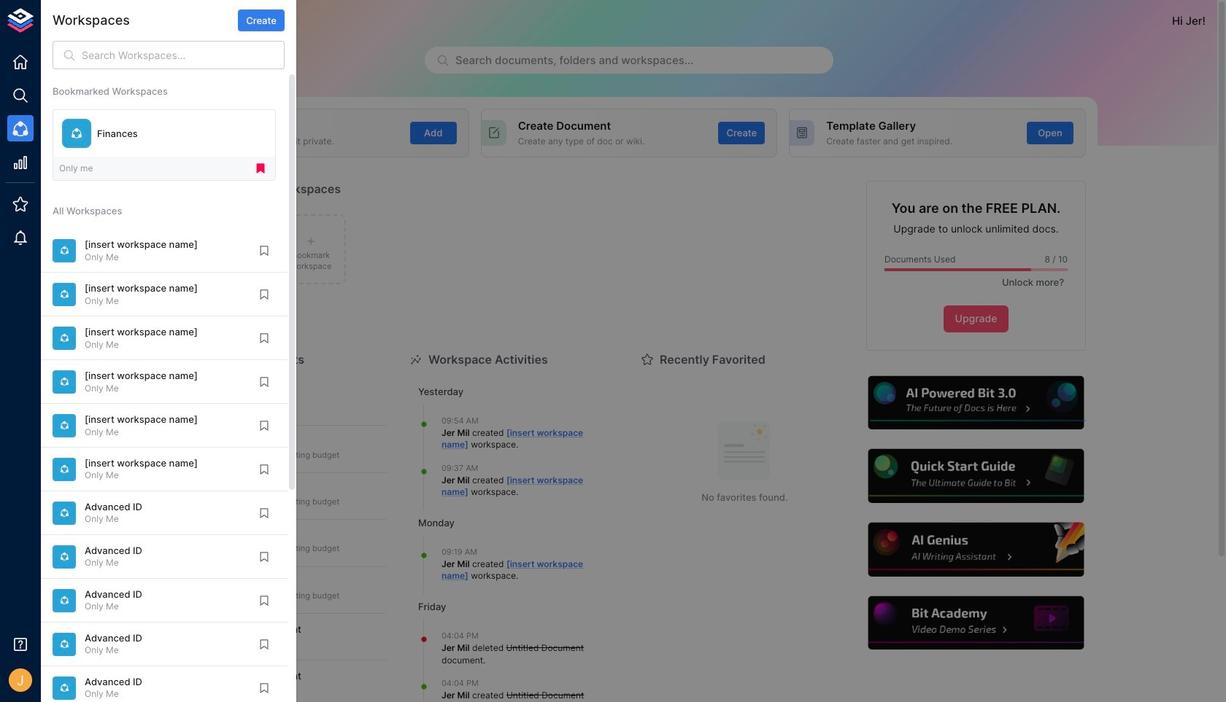 Task type: locate. For each thing, give the bounding box(es) containing it.
remove bookmark image
[[254, 162, 267, 175]]

4 help image from the top
[[866, 595, 1086, 653]]

bookmark image
[[258, 244, 271, 258], [258, 332, 271, 345], [258, 376, 271, 389], [258, 507, 271, 520]]

1 bookmark image from the top
[[258, 288, 271, 301]]

3 bookmark image from the top
[[258, 463, 271, 477]]

Search Workspaces... text field
[[82, 41, 285, 69]]

help image
[[866, 374, 1086, 432], [866, 448, 1086, 506], [866, 521, 1086, 579], [866, 595, 1086, 653]]

4 bookmark image from the top
[[258, 551, 271, 564]]

1 help image from the top
[[866, 374, 1086, 432]]

bookmark image
[[258, 288, 271, 301], [258, 420, 271, 433], [258, 463, 271, 477], [258, 551, 271, 564], [258, 595, 271, 608], [258, 639, 271, 652], [258, 682, 271, 695]]

5 bookmark image from the top
[[258, 595, 271, 608]]

3 help image from the top
[[866, 521, 1086, 579]]



Task type: describe. For each thing, give the bounding box(es) containing it.
2 help image from the top
[[866, 448, 1086, 506]]

2 bookmark image from the top
[[258, 332, 271, 345]]

6 bookmark image from the top
[[258, 639, 271, 652]]

2 bookmark image from the top
[[258, 420, 271, 433]]

3 bookmark image from the top
[[258, 376, 271, 389]]

1 bookmark image from the top
[[258, 244, 271, 258]]

4 bookmark image from the top
[[258, 507, 271, 520]]

7 bookmark image from the top
[[258, 682, 271, 695]]



